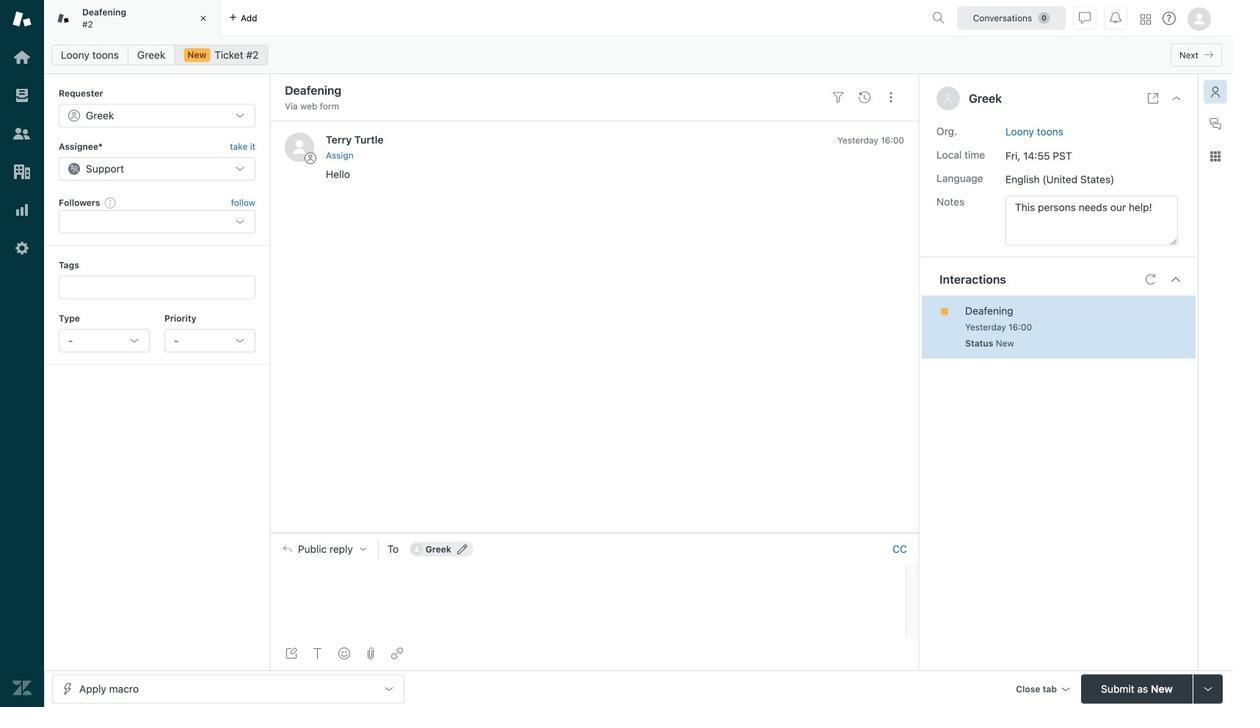 Task type: vqa. For each thing, say whether or not it's contained in the screenshot.
Format text image at the bottom left of page
yes



Task type: describe. For each thing, give the bounding box(es) containing it.
organizations image
[[12, 162, 32, 181]]

close image
[[196, 11, 211, 26]]

close image
[[1171, 93, 1183, 104]]

get help image
[[1163, 12, 1176, 25]]

hide composer image
[[589, 527, 601, 539]]

reporting image
[[12, 200, 32, 220]]

events image
[[859, 92, 871, 103]]

views image
[[12, 86, 32, 105]]

get started image
[[12, 48, 32, 67]]

tabs tab list
[[44, 0, 927, 37]]

zendesk support image
[[12, 10, 32, 29]]

user image
[[946, 95, 952, 103]]

Subject field
[[282, 81, 822, 99]]

customers image
[[12, 124, 32, 143]]

insert emojis image
[[338, 648, 350, 659]]

ticket actions image
[[885, 92, 897, 103]]

filter image
[[833, 92, 844, 103]]

main element
[[0, 0, 44, 707]]

apps image
[[1210, 151, 1222, 162]]

button displays agent's chat status as invisible. image
[[1079, 12, 1091, 24]]

view more details image
[[1148, 93, 1159, 104]]

avatar image
[[285, 132, 314, 162]]

zendesk image
[[12, 678, 32, 697]]

displays possible ticket submission types image
[[1203, 683, 1214, 695]]



Task type: locate. For each thing, give the bounding box(es) containing it.
format text image
[[312, 648, 324, 659]]

tab
[[44, 0, 220, 37]]

secondary element
[[44, 40, 1233, 70]]

zendesk products image
[[1141, 14, 1151, 25]]

notifications image
[[1110, 12, 1122, 24]]

draft mode image
[[286, 648, 297, 659]]

user image
[[944, 94, 953, 103]]

Yesterday 16:00 text field
[[965, 322, 1032, 332]]

edit user image
[[457, 544, 468, 554]]

admin image
[[12, 239, 32, 258]]

customer context image
[[1210, 86, 1222, 98]]

None text field
[[1006, 196, 1178, 246]]

info on adding followers image
[[105, 197, 116, 209]]

add link (cmd k) image
[[391, 648, 403, 659]]

Yesterday 16:00 text field
[[838, 135, 905, 145]]

add attachment image
[[365, 648, 377, 659]]



